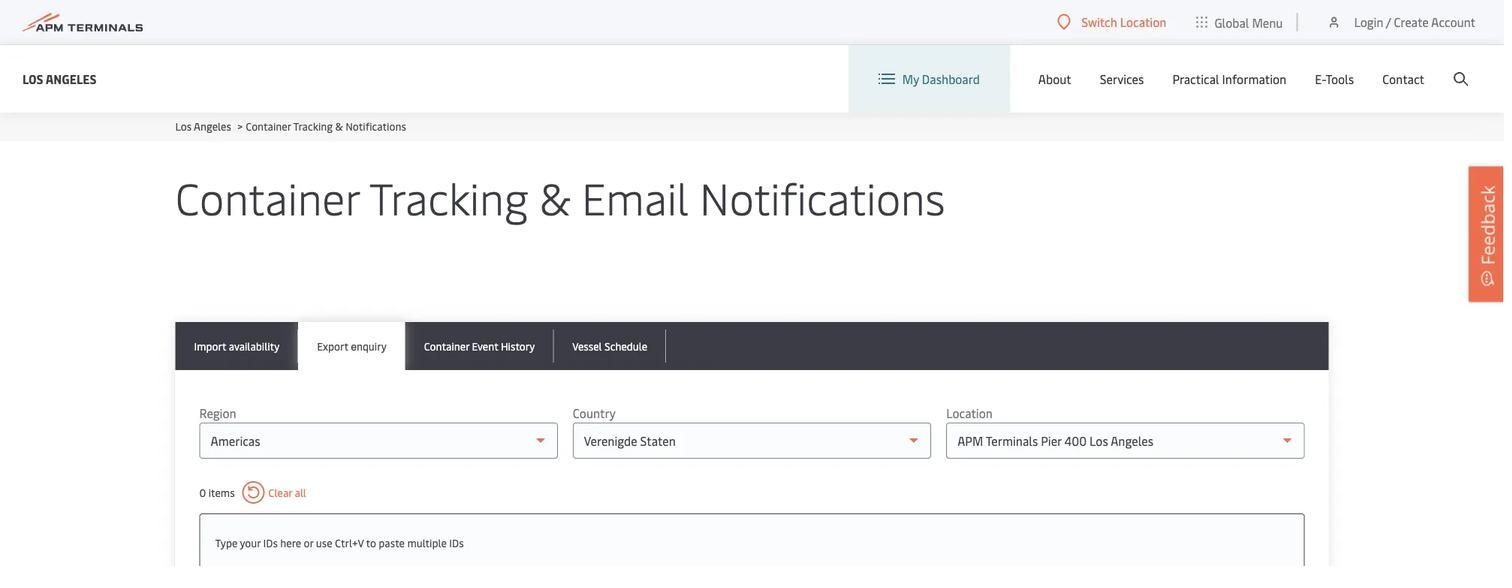 Task type: locate. For each thing, give the bounding box(es) containing it.
notifications
[[346, 119, 406, 133], [700, 167, 946, 226]]

all
[[295, 486, 306, 500]]

0 horizontal spatial &
[[335, 119, 343, 133]]

export еnquiry
[[317, 339, 387, 353]]

los
[[23, 71, 43, 87], [175, 119, 192, 133]]

tab list containing import availability
[[175, 322, 1329, 370]]

tracking
[[293, 119, 333, 133], [369, 167, 528, 226]]

clear all
[[269, 486, 306, 500]]

0 horizontal spatial location
[[947, 405, 993, 421]]

0 vertical spatial container
[[246, 119, 291, 133]]

>
[[238, 119, 243, 133]]

angeles for los angeles > container tracking & notifications
[[194, 119, 231, 133]]

container tracking & email notifications
[[175, 167, 946, 226]]

2 ids from the left
[[449, 536, 464, 550]]

1 horizontal spatial &
[[540, 167, 571, 226]]

multiple
[[407, 536, 447, 550]]

export
[[317, 339, 348, 353]]

container inside container event history button
[[424, 339, 470, 353]]

services
[[1100, 71, 1144, 87]]

use
[[316, 536, 332, 550]]

0 horizontal spatial los angeles link
[[23, 69, 97, 88]]

1 horizontal spatial angeles
[[194, 119, 231, 133]]

0 horizontal spatial notifications
[[346, 119, 406, 133]]

container right >
[[246, 119, 291, 133]]

los angeles link
[[23, 69, 97, 88], [175, 119, 231, 133]]

to
[[366, 536, 376, 550]]

1 vertical spatial container
[[175, 167, 360, 226]]

paste
[[379, 536, 405, 550]]

1 vertical spatial los angeles link
[[175, 119, 231, 133]]

switch
[[1082, 14, 1118, 30]]

1 vertical spatial angeles
[[194, 119, 231, 133]]

0 vertical spatial angeles
[[46, 71, 97, 87]]

0 vertical spatial los
[[23, 71, 43, 87]]

0 vertical spatial location
[[1121, 14, 1167, 30]]

1 horizontal spatial los
[[175, 119, 192, 133]]

my dashboard
[[903, 71, 980, 87]]

1 vertical spatial &
[[540, 167, 571, 226]]

practical
[[1173, 71, 1220, 87]]

switch location button
[[1058, 14, 1167, 30]]

0 horizontal spatial los
[[23, 71, 43, 87]]

practical information
[[1173, 71, 1287, 87]]

0 vertical spatial notifications
[[346, 119, 406, 133]]

0 horizontal spatial ids
[[263, 536, 278, 550]]

1 horizontal spatial ids
[[449, 536, 464, 550]]

location
[[1121, 14, 1167, 30], [947, 405, 993, 421]]

vessel schedule button
[[554, 322, 667, 370]]

clear all button
[[242, 482, 306, 504]]

e-tools
[[1316, 71, 1354, 87]]

ids right multiple
[[449, 536, 464, 550]]

1 horizontal spatial location
[[1121, 14, 1167, 30]]

ids right your
[[263, 536, 278, 550]]

region
[[199, 405, 236, 421]]

angeles
[[46, 71, 97, 87], [194, 119, 231, 133]]

login / create account link
[[1327, 0, 1476, 44]]

0 vertical spatial los angeles link
[[23, 69, 97, 88]]

1 vertical spatial los
[[175, 119, 192, 133]]

switch location
[[1082, 14, 1167, 30]]

0 vertical spatial tracking
[[293, 119, 333, 133]]

tools
[[1326, 71, 1354, 87]]

0 items
[[199, 486, 235, 500]]

los for los angeles
[[23, 71, 43, 87]]

container event history
[[424, 339, 535, 353]]

container
[[246, 119, 291, 133], [175, 167, 360, 226], [424, 339, 470, 353]]

here
[[280, 536, 301, 550]]

container down los angeles > container tracking & notifications
[[175, 167, 360, 226]]

1 vertical spatial notifications
[[700, 167, 946, 226]]

practical information button
[[1173, 45, 1287, 113]]

feedback
[[1476, 185, 1500, 265]]

vessel schedule
[[573, 339, 648, 353]]

ctrl+v
[[335, 536, 364, 550]]

0 horizontal spatial angeles
[[46, 71, 97, 87]]

login / create account
[[1355, 14, 1476, 30]]

e-tools button
[[1316, 45, 1354, 113]]

container for container event history
[[424, 339, 470, 353]]

import availability button
[[175, 322, 298, 370]]

contact button
[[1383, 45, 1425, 113]]

global menu button
[[1182, 0, 1298, 45]]

ids
[[263, 536, 278, 550], [449, 536, 464, 550]]

1 vertical spatial tracking
[[369, 167, 528, 226]]

1 horizontal spatial los angeles link
[[175, 119, 231, 133]]

2 vertical spatial container
[[424, 339, 470, 353]]

create
[[1394, 14, 1429, 30]]

tab list
[[175, 322, 1329, 370]]

global menu
[[1215, 14, 1283, 30]]

container left the event at the left of page
[[424, 339, 470, 353]]

clear
[[269, 486, 292, 500]]

None text field
[[215, 530, 1289, 557]]

&
[[335, 119, 343, 133], [540, 167, 571, 226]]

e-
[[1316, 71, 1326, 87]]



Task type: vqa. For each thing, say whether or not it's contained in the screenshot.
GOVERNMENT
no



Task type: describe. For each thing, give the bounding box(es) containing it.
dashboard
[[922, 71, 980, 87]]

feedback button
[[1469, 167, 1505, 302]]

type your ids here or use ctrl+v to paste multiple ids
[[215, 536, 464, 550]]

schedule
[[605, 339, 648, 353]]

information
[[1223, 71, 1287, 87]]

0 horizontal spatial tracking
[[293, 119, 333, 133]]

container for container tracking & email notifications
[[175, 167, 360, 226]]

vessel
[[573, 339, 602, 353]]

1 horizontal spatial tracking
[[369, 167, 528, 226]]

your
[[240, 536, 261, 550]]

my
[[903, 71, 919, 87]]

еnquiry
[[351, 339, 387, 353]]

import
[[194, 339, 226, 353]]

event
[[472, 339, 498, 353]]

los angeles > container tracking & notifications
[[175, 119, 406, 133]]

angeles for los angeles
[[46, 71, 97, 87]]

1 horizontal spatial notifications
[[700, 167, 946, 226]]

export еnquiry button
[[298, 322, 405, 370]]

0
[[199, 486, 206, 500]]

availability
[[229, 339, 280, 353]]

my dashboard button
[[879, 45, 980, 113]]

los angeles
[[23, 71, 97, 87]]

los for los angeles > container tracking & notifications
[[175, 119, 192, 133]]

0 vertical spatial &
[[335, 119, 343, 133]]

/
[[1387, 14, 1392, 30]]

login
[[1355, 14, 1384, 30]]

country
[[573, 405, 616, 421]]

history
[[501, 339, 535, 353]]

global
[[1215, 14, 1250, 30]]

1 ids from the left
[[263, 536, 278, 550]]

1 vertical spatial location
[[947, 405, 993, 421]]

or
[[304, 536, 314, 550]]

account
[[1432, 14, 1476, 30]]

items
[[209, 486, 235, 500]]

menu
[[1253, 14, 1283, 30]]

location inside button
[[1121, 14, 1167, 30]]

services button
[[1100, 45, 1144, 113]]

email
[[582, 167, 689, 226]]

type
[[215, 536, 238, 550]]

import availability
[[194, 339, 280, 353]]

container event history button
[[405, 322, 554, 370]]

contact
[[1383, 71, 1425, 87]]



